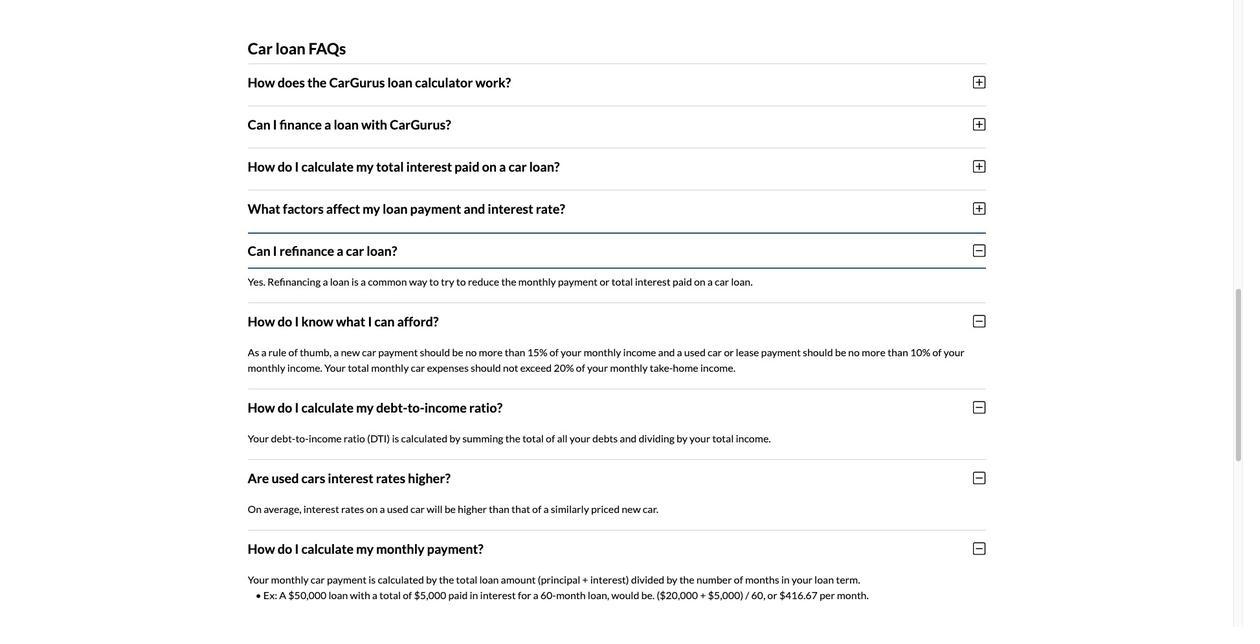 Task type: describe. For each thing, give the bounding box(es) containing it.
debts
[[593, 432, 618, 444]]

i inside "button"
[[295, 159, 299, 174]]

would
[[612, 589, 640, 601]]

car.
[[643, 503, 659, 515]]

yes.
[[248, 275, 266, 287]]

car
[[248, 39, 273, 58]]

interest inside button
[[488, 201, 534, 216]]

20%
[[554, 361, 574, 374]]

ex:
[[264, 589, 277, 601]]

interest down the can i refinance a car loan? dropdown button
[[635, 275, 671, 287]]

minus square image inside the can i refinance a car loan? dropdown button
[[974, 243, 986, 258]]

2 to from the left
[[456, 275, 466, 287]]

of left all
[[546, 432, 555, 444]]

what
[[248, 201, 280, 216]]

can for can i refinance a car loan?
[[248, 243, 271, 258]]

by up ($20,000
[[667, 573, 678, 585]]

do for how do i calculate my monthly payment?
[[278, 541, 292, 556]]

are used cars interest rates higher?
[[248, 470, 451, 486]]

my for monthly
[[356, 541, 374, 556]]

can i finance a loan with cargurus? button
[[248, 106, 986, 142]]

1 horizontal spatial should
[[471, 361, 501, 374]]

(principal
[[538, 573, 581, 585]]

per
[[820, 589, 835, 601]]

cargurus?
[[390, 116, 451, 132]]

2 horizontal spatial is
[[392, 432, 399, 444]]

how do i calculate my total interest paid on a car loan? button
[[248, 148, 986, 184]]

the right summing
[[506, 432, 521, 444]]

1 vertical spatial debt-
[[271, 432, 296, 444]]

factors
[[283, 201, 324, 216]]

monthly left take-
[[610, 361, 648, 374]]

than left that
[[489, 503, 510, 515]]

$5,000
[[414, 589, 447, 601]]

car inside "button"
[[509, 159, 527, 174]]

can i refinance a car loan?
[[248, 243, 397, 258]]

minus square image for can
[[974, 314, 986, 328]]

yes. refinancing a loan is a common way to try to reduce the monthly payment or total interest paid on a car loan.
[[248, 275, 753, 287]]

new inside as a rule of thumb, a new car payment should be no more than 15% of your monthly income and a used car or lease payment should be no more than 10% of your monthly income. your total monthly car expenses should not exceed 20% of your monthly take-home income.
[[341, 346, 360, 358]]

your monthly car payment is calculated by the total loan amount (principal + interest) divided by the number of months in your loan term. • ex: a $50,000 loan with a total of $5,000 paid in interest for a 60-month loan, would be. ($20,000 + $5,000) / 60, or $416.67 per month.
[[248, 573, 869, 601]]

calculator
[[415, 74, 473, 90]]

be.
[[642, 589, 655, 601]]

1 more from the left
[[479, 346, 503, 358]]

car inside your monthly car payment is calculated by the total loan amount (principal + interest) divided by the number of months in your loan term. • ex: a $50,000 loan with a total of $5,000 paid in interest for a 60-month loan, would be. ($20,000 + $5,000) / 60, or $416.67 per month.
[[311, 573, 325, 585]]

of right that
[[533, 503, 542, 515]]

for
[[518, 589, 532, 601]]

can i finance a loan with cargurus?
[[248, 116, 451, 132]]

similarly
[[551, 503, 589, 515]]

payment right lease
[[762, 346, 801, 358]]

average,
[[264, 503, 302, 515]]

what factors affect my loan payment and interest rate?
[[248, 201, 565, 216]]

how do i know what i can afford?
[[248, 313, 439, 329]]

your for monthly
[[248, 573, 269, 585]]

how do i calculate my debt-to-income ratio? button
[[248, 389, 986, 425]]

total inside as a rule of thumb, a new car payment should be no more than 15% of your monthly income and a used car or lease payment should be no more than 10% of your monthly income. your total monthly car expenses should not exceed 20% of your monthly take-home income.
[[348, 361, 369, 374]]

priced
[[591, 503, 620, 515]]

cars
[[302, 470, 325, 486]]

rate?
[[536, 201, 565, 216]]

monthly inside your monthly car payment is calculated by the total loan amount (principal + interest) divided by the number of months in your loan term. • ex: a $50,000 loan with a total of $5,000 paid in interest for a 60-month loan, would be. ($20,000 + $5,000) / 60, or $416.67 per month.
[[271, 573, 309, 585]]

common
[[368, 275, 407, 287]]

how do i calculate my monthly payment?
[[248, 541, 484, 556]]

months
[[746, 573, 780, 585]]

loan right $50,000
[[329, 589, 348, 601]]

on inside 'how do i calculate my total interest paid on a car loan?' "button"
[[482, 159, 497, 174]]

a inside button
[[325, 116, 331, 132]]

paid inside your monthly car payment is calculated by the total loan amount (principal + interest) divided by the number of months in your loan term. • ex: a $50,000 loan with a total of $5,000 paid in interest for a 60-month loan, would be. ($20,000 + $5,000) / 60, or $416.67 per month.
[[449, 589, 468, 601]]

is for a
[[352, 275, 359, 287]]

by up $5,000
[[426, 573, 437, 585]]

ratio
[[344, 432, 365, 444]]

the inside how does the cargurus loan calculator work? button
[[308, 74, 327, 90]]

car loan faqs
[[248, 39, 346, 58]]

thumb,
[[300, 346, 332, 358]]

/
[[746, 589, 750, 601]]

and inside as a rule of thumb, a new car payment should be no more than 15% of your monthly income and a used car or lease payment should be no more than 10% of your monthly income. your total monthly car expenses should not exceed 20% of your monthly take-home income.
[[658, 346, 675, 358]]

ratio?
[[469, 400, 503, 415]]

or inside your monthly car payment is calculated by the total loan amount (principal + interest) divided by the number of months in your loan term. • ex: a $50,000 loan with a total of $5,000 paid in interest for a 60-month loan, would be. ($20,000 + $5,000) / 60, or $416.67 per month.
[[768, 589, 778, 601]]

of up $5,000)
[[734, 573, 744, 585]]

1 vertical spatial on
[[694, 275, 706, 287]]

by right dividing
[[677, 432, 688, 444]]

•
[[256, 589, 262, 601]]

my for debt-
[[356, 400, 374, 415]]

rule
[[269, 346, 287, 358]]

plus square image for how does the cargurus loan calculator work?
[[974, 75, 986, 89]]

calculate for monthly
[[302, 541, 354, 556]]

all
[[557, 432, 568, 444]]

try
[[441, 275, 454, 287]]

do for how do i calculate my total interest paid on a car loan?
[[278, 159, 292, 174]]

used inside dropdown button
[[272, 470, 299, 486]]

is for calculated
[[369, 573, 376, 585]]

interest)
[[591, 573, 629, 585]]

paid inside 'how do i calculate my total interest paid on a car loan?' "button"
[[455, 159, 480, 174]]

how for how do i know what i can afford?
[[248, 313, 275, 329]]

does
[[278, 74, 305, 90]]

0 horizontal spatial rates
[[341, 503, 364, 515]]

how for how does the cargurus loan calculator work?
[[248, 74, 275, 90]]

($20,000
[[657, 589, 698, 601]]

0 horizontal spatial should
[[420, 346, 450, 358]]

used inside as a rule of thumb, a new car payment should be no more than 15% of your monthly income and a used car or lease payment should be no more than 10% of your monthly income. your total monthly car expenses should not exceed 20% of your monthly take-home income.
[[685, 346, 706, 358]]

monthly down how do i know what i can afford? dropdown button
[[584, 346, 622, 358]]

than left 10%
[[888, 346, 909, 358]]

calculate for debt-
[[302, 400, 354, 415]]

dividing
[[639, 432, 675, 444]]

how does the cargurus loan calculator work? button
[[248, 64, 986, 100]]

of right 10%
[[933, 346, 942, 358]]

payment down the can i refinance a car loan? dropdown button
[[558, 275, 598, 287]]

of right 15%
[[550, 346, 559, 358]]

of right the 20%
[[576, 361, 586, 374]]

0 vertical spatial +
[[583, 573, 589, 585]]

can i refinance a car loan? button
[[248, 232, 986, 269]]

loan down how do i calculate my total interest paid on a car loan?
[[383, 201, 408, 216]]

15%
[[528, 346, 548, 358]]

0 horizontal spatial to-
[[296, 432, 309, 444]]

not
[[503, 361, 519, 374]]

payment?
[[427, 541, 484, 556]]

interest inside your monthly car payment is calculated by the total loan amount (principal + interest) divided by the number of months in your loan term. • ex: a $50,000 loan with a total of $5,000 paid in interest for a 60-month loan, would be. ($20,000 + $5,000) / 60, or $416.67 per month.
[[480, 589, 516, 601]]

how do i calculate my debt-to-income ratio?
[[248, 400, 503, 415]]

on average, interest rates on a used car will be higher than that of a similarly priced new car.
[[248, 503, 659, 515]]

2 vertical spatial and
[[620, 432, 637, 444]]

plus square image for can i finance a loan with cargurus?
[[974, 117, 986, 131]]

debt- inside dropdown button
[[376, 400, 408, 415]]

can for can i finance a loan with cargurus?
[[248, 116, 271, 132]]

how do i calculate my monthly payment? button
[[248, 530, 986, 567]]

a
[[279, 589, 286, 601]]

finance
[[280, 116, 322, 132]]

can
[[375, 313, 395, 329]]

0 horizontal spatial on
[[366, 503, 378, 515]]

rates inside dropdown button
[[376, 470, 406, 486]]

loan down cargurus at the top
[[334, 116, 359, 132]]

how do i know what i can afford? button
[[248, 303, 986, 339]]

10%
[[911, 346, 931, 358]]

$5,000)
[[708, 589, 744, 601]]

(dti)
[[367, 432, 390, 444]]

your right 10%
[[944, 346, 965, 358]]

plus square image for how do i calculate my total interest paid on a car loan?
[[974, 159, 986, 173]]

tab panel containing how does the cargurus loan calculator work?
[[248, 63, 986, 627]]

as a rule of thumb, a new car payment should be no more than 15% of your monthly income and a used car or lease payment should be no more than 10% of your monthly income. your total monthly car expenses should not exceed 20% of your monthly take-home income.
[[248, 346, 965, 374]]

divided
[[631, 573, 665, 585]]

know
[[302, 313, 334, 329]]

are
[[248, 470, 269, 486]]



Task type: locate. For each thing, give the bounding box(es) containing it.
0 vertical spatial or
[[600, 275, 610, 287]]

total inside "button"
[[376, 159, 404, 174]]

2 horizontal spatial on
[[694, 275, 706, 287]]

way
[[409, 275, 428, 287]]

reduce
[[468, 275, 500, 287]]

1 horizontal spatial to
[[456, 275, 466, 287]]

2 vertical spatial calculate
[[302, 541, 354, 556]]

payment inside button
[[410, 201, 461, 216]]

more left 10%
[[862, 346, 886, 358]]

how up what
[[248, 159, 275, 174]]

interest down amount
[[480, 589, 516, 601]]

1 horizontal spatial rates
[[376, 470, 406, 486]]

income.
[[287, 361, 323, 374], [701, 361, 736, 374], [736, 432, 771, 444]]

0 vertical spatial calculated
[[401, 432, 448, 444]]

+ down number
[[700, 589, 706, 601]]

in
[[782, 573, 790, 585], [470, 589, 478, 601]]

do up rule
[[278, 313, 292, 329]]

1 vertical spatial can
[[248, 243, 271, 258]]

or inside as a rule of thumb, a new car payment should be no more than 15% of your monthly income and a used car or lease payment should be no more than 10% of your monthly income. your total monthly car expenses should not exceed 20% of your monthly take-home income.
[[724, 346, 734, 358]]

1 horizontal spatial and
[[620, 432, 637, 444]]

minus square image
[[974, 243, 986, 258], [974, 314, 986, 328], [974, 400, 986, 414], [974, 541, 986, 556]]

how inside "button"
[[248, 159, 275, 174]]

1 vertical spatial used
[[272, 470, 299, 486]]

1 to from the left
[[430, 275, 439, 287]]

your up •
[[248, 573, 269, 585]]

calculate up $50,000
[[302, 541, 354, 556]]

to- inside dropdown button
[[408, 400, 425, 415]]

amount
[[501, 573, 536, 585]]

loan right car on the left top of the page
[[276, 39, 306, 58]]

with down how do i calculate my monthly payment?
[[350, 589, 370, 601]]

my inside how do i calculate my monthly payment? dropdown button
[[356, 541, 374, 556]]

0 vertical spatial to-
[[408, 400, 425, 415]]

the up ($20,000
[[680, 573, 695, 585]]

income up take-
[[624, 346, 656, 358]]

0 horizontal spatial loan?
[[367, 243, 397, 258]]

with inside button
[[361, 116, 388, 132]]

0 horizontal spatial new
[[341, 346, 360, 358]]

how down as
[[248, 400, 275, 415]]

your down thumb,
[[325, 361, 346, 374]]

loan?
[[529, 159, 560, 174], [367, 243, 397, 258]]

2 horizontal spatial should
[[803, 346, 833, 358]]

2 vertical spatial income
[[309, 432, 342, 444]]

how down on
[[248, 541, 275, 556]]

1 calculate from the top
[[302, 159, 354, 174]]

can up yes.
[[248, 243, 271, 258]]

0 horizontal spatial to
[[430, 275, 439, 287]]

summing
[[463, 432, 504, 444]]

2 vertical spatial is
[[369, 573, 376, 585]]

0 vertical spatial calculate
[[302, 159, 354, 174]]

loan up "per"
[[815, 573, 834, 585]]

0 vertical spatial paid
[[455, 159, 480, 174]]

3 do from the top
[[278, 400, 292, 415]]

how for how do i calculate my debt-to-income ratio?
[[248, 400, 275, 415]]

debt-
[[376, 400, 408, 415], [271, 432, 296, 444]]

is left 'common'
[[352, 275, 359, 287]]

how up as
[[248, 313, 275, 329]]

1 vertical spatial to-
[[296, 432, 309, 444]]

interest left rate?
[[488, 201, 534, 216]]

loan down can i refinance a car loan? at the top
[[330, 275, 350, 287]]

interest inside dropdown button
[[328, 470, 374, 486]]

car
[[509, 159, 527, 174], [346, 243, 364, 258], [715, 275, 729, 287], [362, 346, 376, 358], [708, 346, 722, 358], [411, 361, 425, 374], [411, 503, 425, 515], [311, 573, 325, 585]]

paid
[[455, 159, 480, 174], [673, 275, 692, 287], [449, 589, 468, 601]]

what
[[336, 313, 366, 329]]

plus square image inside what factors affect my loan payment and interest rate? button
[[974, 201, 986, 216]]

calculate up ratio
[[302, 400, 354, 415]]

1 horizontal spatial is
[[369, 573, 376, 585]]

loan? inside dropdown button
[[367, 243, 397, 258]]

loan? up rate?
[[529, 159, 560, 174]]

1 vertical spatial paid
[[673, 275, 692, 287]]

interest down cargurus? at the top of the page
[[407, 159, 452, 174]]

do down rule
[[278, 400, 292, 415]]

more left 15%
[[479, 346, 503, 358]]

your up are
[[248, 432, 269, 444]]

higher
[[458, 503, 487, 515]]

1 horizontal spatial new
[[622, 503, 641, 515]]

1 no from the left
[[466, 346, 477, 358]]

and
[[464, 201, 485, 216], [658, 346, 675, 358], [620, 432, 637, 444]]

2 horizontal spatial and
[[658, 346, 675, 358]]

total
[[376, 159, 404, 174], [612, 275, 633, 287], [348, 361, 369, 374], [523, 432, 544, 444], [713, 432, 734, 444], [456, 573, 478, 585], [380, 589, 401, 601]]

is right (dti)
[[392, 432, 399, 444]]

2 vertical spatial or
[[768, 589, 778, 601]]

1 vertical spatial +
[[700, 589, 706, 601]]

interest
[[407, 159, 452, 174], [488, 201, 534, 216], [635, 275, 671, 287], [328, 470, 374, 486], [304, 503, 339, 515], [480, 589, 516, 601]]

1 horizontal spatial to-
[[408, 400, 425, 415]]

0 vertical spatial and
[[464, 201, 485, 216]]

month.
[[837, 589, 869, 601]]

0 vertical spatial on
[[482, 159, 497, 174]]

interest inside "button"
[[407, 159, 452, 174]]

1 vertical spatial or
[[724, 346, 734, 358]]

loan
[[276, 39, 306, 58], [388, 74, 413, 90], [334, 116, 359, 132], [383, 201, 408, 216], [330, 275, 350, 287], [480, 573, 499, 585], [815, 573, 834, 585], [329, 589, 348, 601]]

payment inside your monthly car payment is calculated by the total loan amount (principal + interest) divided by the number of months in your loan term. • ex: a $50,000 loan with a total of $5,000 paid in interest for a 60-month loan, would be. ($20,000 + $5,000) / 60, or $416.67 per month.
[[327, 573, 367, 585]]

can left finance
[[248, 116, 271, 132]]

plus square image inside how does the cargurus loan calculator work? button
[[974, 75, 986, 89]]

afford?
[[397, 313, 439, 329]]

2 more from the left
[[862, 346, 886, 358]]

used
[[685, 346, 706, 358], [272, 470, 299, 486], [387, 503, 409, 515]]

a inside "button"
[[499, 159, 506, 174]]

1 vertical spatial your
[[248, 432, 269, 444]]

3 plus square image from the top
[[974, 159, 986, 173]]

0 horizontal spatial is
[[352, 275, 359, 287]]

0 horizontal spatial income
[[309, 432, 342, 444]]

1 horizontal spatial in
[[782, 573, 790, 585]]

payment down how do i calculate my total interest paid on a car loan?
[[410, 201, 461, 216]]

how for how do i calculate my monthly payment?
[[248, 541, 275, 556]]

your right dividing
[[690, 432, 711, 444]]

do down average,
[[278, 541, 292, 556]]

2 no from the left
[[849, 346, 860, 358]]

0 vertical spatial loan?
[[529, 159, 560, 174]]

than up not
[[505, 346, 526, 358]]

and inside button
[[464, 201, 485, 216]]

monthly left payment?
[[376, 541, 425, 556]]

to right try
[[456, 275, 466, 287]]

how for how do i calculate my total interest paid on a car loan?
[[248, 159, 275, 174]]

car inside dropdown button
[[346, 243, 364, 258]]

0 vertical spatial with
[[361, 116, 388, 132]]

2 how from the top
[[248, 159, 275, 174]]

+
[[583, 573, 589, 585], [700, 589, 706, 601]]

your inside your monthly car payment is calculated by the total loan amount (principal + interest) divided by the number of months in your loan term. • ex: a $50,000 loan with a total of $5,000 paid in interest for a 60-month loan, would be. ($20,000 + $5,000) / 60, or $416.67 per month.
[[792, 573, 813, 585]]

0 horizontal spatial and
[[464, 201, 485, 216]]

number
[[697, 573, 732, 585]]

work?
[[476, 74, 511, 90]]

0 horizontal spatial or
[[600, 275, 610, 287]]

monthly up how do i calculate my debt-to-income ratio?
[[371, 361, 409, 374]]

your right all
[[570, 432, 591, 444]]

of left $5,000
[[403, 589, 412, 601]]

1 how from the top
[[248, 74, 275, 90]]

my for total
[[356, 159, 374, 174]]

on
[[248, 503, 262, 515]]

income inside as a rule of thumb, a new car payment should be no more than 15% of your monthly income and a used car or lease payment should be no more than 10% of your monthly income. your total monthly car expenses should not exceed 20% of your monthly take-home income.
[[624, 346, 656, 358]]

monthly right reduce
[[519, 275, 556, 287]]

used up home
[[685, 346, 706, 358]]

payment down how do i calculate my monthly payment?
[[327, 573, 367, 585]]

2 calculate from the top
[[302, 400, 354, 415]]

income inside how do i calculate my debt-to-income ratio? dropdown button
[[425, 400, 467, 415]]

calculated inside your monthly car payment is calculated by the total loan amount (principal + interest) divided by the number of months in your loan term. • ex: a $50,000 loan with a total of $5,000 paid in interest for a 60-month loan, would be. ($20,000 + $5,000) / 60, or $416.67 per month.
[[378, 573, 424, 585]]

1 vertical spatial in
[[470, 589, 478, 601]]

by left summing
[[450, 432, 461, 444]]

1 horizontal spatial or
[[724, 346, 734, 358]]

loan? inside "button"
[[529, 159, 560, 174]]

4 minus square image from the top
[[974, 541, 986, 556]]

minus square image for to-
[[974, 400, 986, 414]]

1 horizontal spatial on
[[482, 159, 497, 174]]

1 vertical spatial new
[[622, 503, 641, 515]]

my inside what factors affect my loan payment and interest rate? button
[[363, 201, 380, 216]]

4 plus square image from the top
[[974, 201, 986, 216]]

income left ratio
[[309, 432, 342, 444]]

should
[[420, 346, 450, 358], [803, 346, 833, 358], [471, 361, 501, 374]]

take-
[[650, 361, 673, 374]]

be
[[452, 346, 464, 358], [835, 346, 847, 358], [445, 503, 456, 515]]

1 do from the top
[[278, 159, 292, 174]]

a inside dropdown button
[[337, 243, 344, 258]]

0 vertical spatial your
[[325, 361, 346, 374]]

2 can from the top
[[248, 243, 271, 258]]

1 plus square image from the top
[[974, 75, 986, 89]]

higher?
[[408, 470, 451, 486]]

can
[[248, 116, 271, 132], [248, 243, 271, 258]]

calculate inside "button"
[[302, 159, 354, 174]]

1 horizontal spatial loan?
[[529, 159, 560, 174]]

60,
[[752, 589, 766, 601]]

monthly
[[519, 275, 556, 287], [584, 346, 622, 358], [248, 361, 285, 374], [371, 361, 409, 374], [610, 361, 648, 374], [376, 541, 425, 556], [271, 573, 309, 585]]

my inside how do i calculate my debt-to-income ratio? dropdown button
[[356, 400, 374, 415]]

of right rule
[[289, 346, 298, 358]]

tab panel
[[248, 63, 986, 627]]

rates left the higher? on the bottom of page
[[376, 470, 406, 486]]

your
[[325, 361, 346, 374], [248, 432, 269, 444], [248, 573, 269, 585]]

do
[[278, 159, 292, 174], [278, 313, 292, 329], [278, 400, 292, 415], [278, 541, 292, 556]]

with down the 'how does the cargurus loan calculator work?'
[[361, 116, 388, 132]]

4 how from the top
[[248, 400, 275, 415]]

is down how do i calculate my monthly payment?
[[369, 573, 376, 585]]

faqs
[[309, 39, 346, 58]]

income down expenses
[[425, 400, 467, 415]]

0 horizontal spatial no
[[466, 346, 477, 358]]

interest down cars
[[304, 503, 339, 515]]

loan.
[[731, 275, 753, 287]]

2 vertical spatial used
[[387, 503, 409, 515]]

1 horizontal spatial +
[[700, 589, 706, 601]]

1 horizontal spatial more
[[862, 346, 886, 358]]

minus square image inside how do i calculate my monthly payment? dropdown button
[[974, 541, 986, 556]]

your up $416.67
[[792, 573, 813, 585]]

1 vertical spatial income
[[425, 400, 467, 415]]

do for how do i calculate my debt-to-income ratio?
[[278, 400, 292, 415]]

3 how from the top
[[248, 313, 275, 329]]

monthly down rule
[[248, 361, 285, 374]]

1 horizontal spatial used
[[387, 503, 409, 515]]

with inside your monthly car payment is calculated by the total loan amount (principal + interest) divided by the number of months in your loan term. • ex: a $50,000 loan with a total of $5,000 paid in interest for a 60-month loan, would be. ($20,000 + $5,000) / 60, or $416.67 per month.
[[350, 589, 370, 601]]

can inside button
[[248, 116, 271, 132]]

rates down are used cars interest rates higher?
[[341, 503, 364, 515]]

my inside 'how do i calculate my total interest paid on a car loan?' "button"
[[356, 159, 374, 174]]

1 vertical spatial with
[[350, 589, 370, 601]]

1 vertical spatial loan?
[[367, 243, 397, 258]]

interest right cars
[[328, 470, 374, 486]]

calculated
[[401, 432, 448, 444], [378, 573, 424, 585]]

my
[[356, 159, 374, 174], [363, 201, 380, 216], [356, 400, 374, 415], [356, 541, 374, 556]]

of
[[289, 346, 298, 358], [550, 346, 559, 358], [933, 346, 942, 358], [576, 361, 586, 374], [546, 432, 555, 444], [533, 503, 542, 515], [734, 573, 744, 585], [403, 589, 412, 601]]

0 vertical spatial income
[[624, 346, 656, 358]]

plus square image inside can i finance a loan with cargurus? button
[[974, 117, 986, 131]]

how left does
[[248, 74, 275, 90]]

to-
[[408, 400, 425, 415], [296, 432, 309, 444]]

0 horizontal spatial used
[[272, 470, 299, 486]]

expenses
[[427, 361, 469, 374]]

$50,000
[[288, 589, 327, 601]]

used right are
[[272, 470, 299, 486]]

0 horizontal spatial debt-
[[271, 432, 296, 444]]

payment
[[410, 201, 461, 216], [558, 275, 598, 287], [378, 346, 418, 358], [762, 346, 801, 358], [327, 573, 367, 585]]

2 plus square image from the top
[[974, 117, 986, 131]]

your right the 20%
[[588, 361, 608, 374]]

0 vertical spatial in
[[782, 573, 790, 585]]

minus square image
[[974, 471, 986, 485]]

affect
[[326, 201, 360, 216]]

or left lease
[[724, 346, 734, 358]]

2 vertical spatial paid
[[449, 589, 468, 601]]

0 vertical spatial new
[[341, 346, 360, 358]]

than
[[505, 346, 526, 358], [888, 346, 909, 358], [489, 503, 510, 515]]

do inside "button"
[[278, 159, 292, 174]]

loan right cargurus at the top
[[388, 74, 413, 90]]

will
[[427, 503, 443, 515]]

that
[[512, 503, 531, 515]]

0 horizontal spatial in
[[470, 589, 478, 601]]

calculate
[[302, 159, 354, 174], [302, 400, 354, 415], [302, 541, 354, 556]]

in right $5,000
[[470, 589, 478, 601]]

or down the can i refinance a car loan? dropdown button
[[600, 275, 610, 287]]

1 horizontal spatial debt-
[[376, 400, 408, 415]]

your up the 20%
[[561, 346, 582, 358]]

plus square image
[[974, 75, 986, 89], [974, 117, 986, 131], [974, 159, 986, 173], [974, 201, 986, 216]]

payment down can at the left of page
[[378, 346, 418, 358]]

minus square image inside how do i calculate my debt-to-income ratio? dropdown button
[[974, 400, 986, 414]]

monthly up a
[[271, 573, 309, 585]]

4 do from the top
[[278, 541, 292, 556]]

what factors affect my loan payment and interest rate? button
[[248, 190, 986, 227]]

to left try
[[430, 275, 439, 287]]

$416.67
[[780, 589, 818, 601]]

2 horizontal spatial or
[[768, 589, 778, 601]]

in up $416.67
[[782, 573, 790, 585]]

new left car.
[[622, 503, 641, 515]]

1 horizontal spatial income
[[425, 400, 467, 415]]

calculate up affect
[[302, 159, 354, 174]]

2 vertical spatial on
[[366, 503, 378, 515]]

the up $5,000
[[439, 573, 454, 585]]

2 horizontal spatial income
[[624, 346, 656, 358]]

loan left amount
[[480, 573, 499, 585]]

new down what
[[341, 346, 360, 358]]

term.
[[836, 573, 861, 585]]

calculated up the higher? on the bottom of page
[[401, 432, 448, 444]]

5 how from the top
[[248, 541, 275, 556]]

2 horizontal spatial used
[[685, 346, 706, 358]]

refinance
[[280, 243, 334, 258]]

loan,
[[588, 589, 610, 601]]

how do i calculate my total interest paid on a car loan?
[[248, 159, 560, 174]]

3 calculate from the top
[[302, 541, 354, 556]]

calculate for total
[[302, 159, 354, 174]]

i inside button
[[273, 116, 277, 132]]

used left the will
[[387, 503, 409, 515]]

1 vertical spatial calculate
[[302, 400, 354, 415]]

is inside your monthly car payment is calculated by the total loan amount (principal + interest) divided by the number of months in your loan term. • ex: a $50,000 loan with a total of $5,000 paid in interest for a 60-month loan, would be. ($20,000 + $5,000) / 60, or $416.67 per month.
[[369, 573, 376, 585]]

your inside your monthly car payment is calculated by the total loan amount (principal + interest) divided by the number of months in your loan term. • ex: a $50,000 loan with a total of $5,000 paid in interest for a 60-month loan, would be. ($20,000 + $5,000) / 60, or $416.67 per month.
[[248, 573, 269, 585]]

0 vertical spatial can
[[248, 116, 271, 132]]

your for debt-
[[248, 432, 269, 444]]

i
[[273, 116, 277, 132], [295, 159, 299, 174], [273, 243, 277, 258], [295, 313, 299, 329], [368, 313, 372, 329], [295, 400, 299, 415], [295, 541, 299, 556]]

2 vertical spatial your
[[248, 573, 269, 585]]

0 vertical spatial rates
[[376, 470, 406, 486]]

do for how do i know what i can afford?
[[278, 313, 292, 329]]

2 minus square image from the top
[[974, 314, 986, 328]]

plus square image inside 'how do i calculate my total interest paid on a car loan?' "button"
[[974, 159, 986, 173]]

home
[[673, 361, 699, 374]]

your inside as a rule of thumb, a new car payment should be no more than 15% of your monthly income and a used car or lease payment should be no more than 10% of your monthly income. your total monthly car expenses should not exceed 20% of your monthly take-home income.
[[325, 361, 346, 374]]

60-
[[541, 589, 556, 601]]

loan? up 'common'
[[367, 243, 397, 258]]

can inside dropdown button
[[248, 243, 271, 258]]

minus square image for payment?
[[974, 541, 986, 556]]

exceed
[[521, 361, 552, 374]]

1 vertical spatial and
[[658, 346, 675, 358]]

1 vertical spatial rates
[[341, 503, 364, 515]]

3 minus square image from the top
[[974, 400, 986, 414]]

calculated up $5,000
[[378, 573, 424, 585]]

monthly inside dropdown button
[[376, 541, 425, 556]]

as
[[248, 346, 259, 358]]

how does the cargurus loan calculator work?
[[248, 74, 511, 90]]

1 horizontal spatial no
[[849, 346, 860, 358]]

0 vertical spatial debt-
[[376, 400, 408, 415]]

+ up loan,
[[583, 573, 589, 585]]

your debt-to-income ratio (dti) is calculated by summing the total of all your debts and dividing by your total income.
[[248, 432, 771, 444]]

1 minus square image from the top
[[974, 243, 986, 258]]

are used cars interest rates higher? button
[[248, 460, 986, 496]]

do down finance
[[278, 159, 292, 174]]

2 do from the top
[[278, 313, 292, 329]]

plus square image for what factors affect my loan payment and interest rate?
[[974, 201, 986, 216]]

cargurus
[[329, 74, 385, 90]]

how inside button
[[248, 74, 275, 90]]

0 horizontal spatial +
[[583, 573, 589, 585]]

1 vertical spatial calculated
[[378, 573, 424, 585]]

refinancing
[[268, 275, 321, 287]]

0 horizontal spatial more
[[479, 346, 503, 358]]

the right reduce
[[502, 275, 517, 287]]

1 can from the top
[[248, 116, 271, 132]]

minus square image inside how do i know what i can afford? dropdown button
[[974, 314, 986, 328]]

income
[[624, 346, 656, 358], [425, 400, 467, 415], [309, 432, 342, 444]]

the right does
[[308, 74, 327, 90]]

lease
[[736, 346, 760, 358]]

month
[[556, 589, 586, 601]]

1 vertical spatial is
[[392, 432, 399, 444]]

or right "60,"
[[768, 589, 778, 601]]

0 vertical spatial is
[[352, 275, 359, 287]]

is
[[352, 275, 359, 287], [392, 432, 399, 444], [369, 573, 376, 585]]

0 vertical spatial used
[[685, 346, 706, 358]]



Task type: vqa. For each thing, say whether or not it's contained in the screenshot.
way
yes



